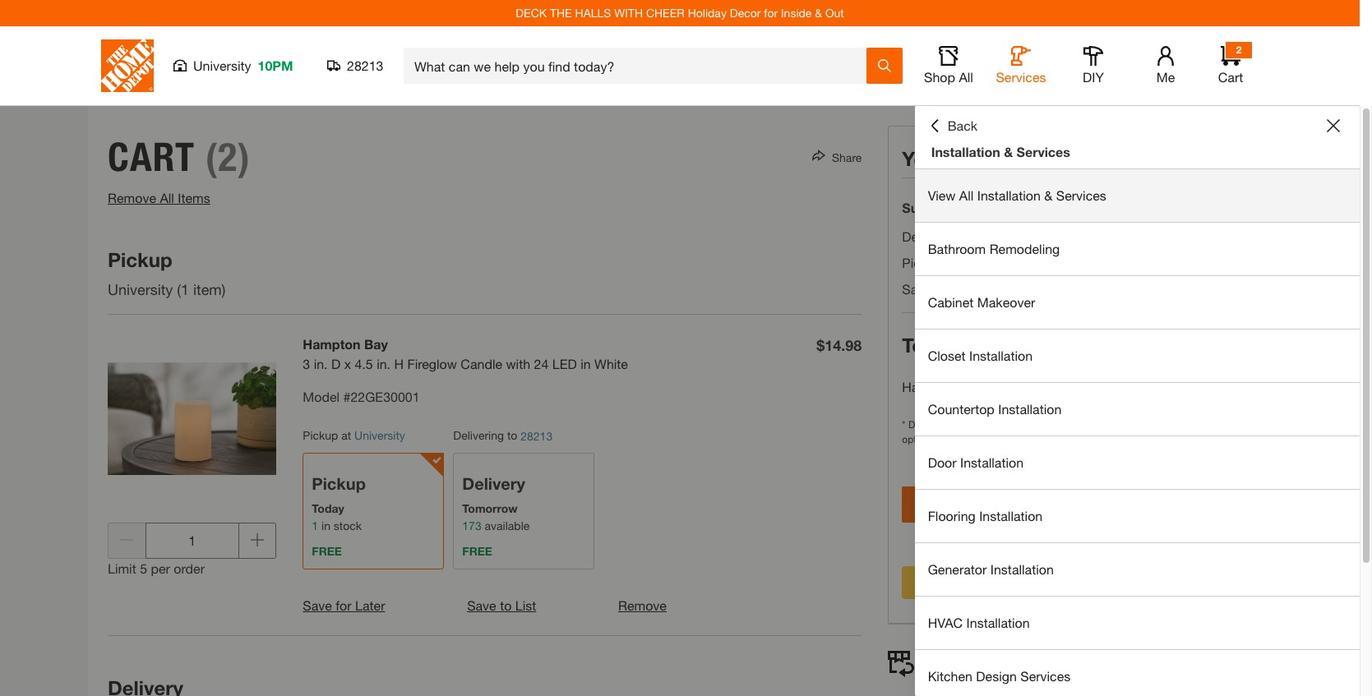 Task type: describe. For each thing, give the bounding box(es) containing it.
24
[[534, 356, 549, 372]]

order
[[174, 561, 205, 577]]

me button
[[1140, 46, 1192, 86]]

delivering
[[453, 428, 504, 442]]

store
[[978, 646, 1016, 664]]

university for university 10pm
[[193, 58, 251, 73]]

in inside hampton bay 3 in. d x 4.5 in. h fireglow candle with 24 led in white
[[581, 356, 591, 372]]

read
[[921, 669, 952, 684]]

* delivery fees are calculated at the lowest rate available. other delivery options may be available in checkout.
[[902, 419, 1217, 446]]

all for remove
[[160, 190, 174, 206]]

$14.98
[[817, 336, 862, 354]]

10pm
[[258, 58, 293, 73]]

share
[[832, 150, 862, 164]]

pickup up sales in the top right of the page
[[902, 255, 943, 271]]

university ( 1 item )
[[108, 280, 230, 299]]

tomorrow
[[462, 502, 518, 516]]

closet installation
[[928, 348, 1033, 363]]

the home depot logo image
[[101, 39, 154, 92]]

step)
[[1079, 281, 1108, 297]]

makeover
[[978, 294, 1036, 310]]

remove for remove
[[618, 598, 667, 614]]

remove all items link
[[108, 190, 210, 206]]

items
[[178, 190, 210, 206]]

tax
[[938, 281, 958, 297]]

pickup up university ( 1 item )
[[108, 248, 172, 271]]

your
[[902, 147, 945, 170]]

save for save to list
[[467, 598, 496, 614]]

have
[[902, 379, 933, 395]]

kitchen
[[928, 669, 973, 684]]

delivery for delivery tomorrow 173 available
[[462, 474, 526, 493]]

pickup at university
[[303, 428, 405, 442]]

today
[[312, 502, 344, 516]]

bathroom remodeling
[[928, 241, 1060, 257]]

online
[[1051, 646, 1096, 664]]

cart (2)
[[108, 133, 251, 181]]

decrement image
[[120, 534, 133, 547]]

return
[[981, 669, 1021, 684]]

delivery tomorrow 173 available
[[462, 474, 530, 533]]

installation for door
[[961, 455, 1024, 470]]

closet
[[928, 348, 966, 363]]

*
[[902, 419, 906, 431]]

28213 link
[[521, 428, 553, 445]]

(2)
[[205, 133, 251, 181]]

checkout.
[[1025, 433, 1069, 446]]

remove button
[[618, 596, 667, 616]]

save to list
[[467, 598, 536, 614]]

0 horizontal spatial at
[[342, 428, 351, 442]]

remove all items
[[108, 190, 210, 206]]

save for save for later
[[303, 598, 332, 614]]

173
[[462, 519, 482, 533]]

back button
[[928, 118, 978, 134]]

a
[[936, 379, 943, 395]]

installation for hvac
[[967, 615, 1030, 631]]

per
[[151, 561, 170, 577]]

your order
[[902, 147, 1004, 170]]

installation for countertop
[[999, 401, 1062, 417]]

university for university ( 1 item )
[[108, 280, 173, 299]]

calculated
[[984, 419, 1029, 431]]

What can we help you find today? search field
[[414, 49, 866, 83]]

all for view
[[960, 188, 974, 203]]

promo
[[947, 379, 986, 395]]

holiday
[[688, 6, 727, 20]]

be
[[959, 433, 971, 446]]

1 horizontal spatial &
[[1004, 144, 1013, 160]]

halls
[[575, 6, 611, 20]]

pickup today 1 in stock
[[312, 474, 366, 533]]

countertop installation
[[928, 401, 1062, 417]]

fireglow
[[407, 356, 457, 372]]

installation down back
[[931, 144, 1001, 160]]

limit
[[108, 561, 136, 577]]

cabinet makeover link
[[915, 276, 1360, 329]]

free for delivery
[[462, 544, 493, 558]]

free for pickup
[[312, 544, 342, 558]]

order
[[951, 147, 1004, 170]]

product image
[[108, 335, 277, 504]]

in left later
[[1036, 281, 1046, 297]]

services up view all installation & services on the top of page
[[1017, 144, 1071, 160]]

view all installation & services link
[[915, 169, 1360, 222]]

deck
[[516, 6, 547, 20]]

with
[[615, 6, 643, 20]]

0 vertical spatial &
[[815, 6, 822, 20]]

1 in. from the left
[[314, 356, 328, 372]]

for inside button
[[336, 598, 352, 614]]

save for later button
[[303, 596, 385, 616]]

hvac
[[928, 615, 963, 631]]

services inside view all installation & services link
[[1057, 188, 1107, 203]]

save to list button
[[467, 596, 536, 616]]



Task type: vqa. For each thing, say whether or not it's contained in the screenshot.
Kitchen Countertops image
no



Task type: locate. For each thing, give the bounding box(es) containing it.
cart
[[108, 133, 195, 181]]

pickup down model
[[303, 428, 338, 442]]

None text field
[[145, 523, 239, 559]]

other
[[1155, 419, 1180, 431]]

0 vertical spatial to
[[507, 428, 518, 442]]

the
[[1043, 419, 1057, 431]]

0 horizontal spatial 28213
[[347, 58, 384, 73]]

total
[[902, 334, 948, 357]]

1 horizontal spatial remove
[[618, 598, 667, 614]]

cabinet
[[928, 294, 974, 310]]

menu containing view all installation & services
[[915, 169, 1360, 697]]

for left inside
[[764, 6, 778, 20]]

countertop installation link
[[915, 383, 1360, 436]]

installation down flooring installation
[[991, 562, 1054, 577]]

code?
[[990, 379, 1029, 395]]

remove
[[108, 190, 156, 206], [618, 598, 667, 614]]

in down today
[[322, 519, 331, 533]]

kitchen design services link
[[915, 651, 1360, 697]]

may
[[938, 433, 957, 446]]

0 horizontal spatial remove
[[108, 190, 156, 206]]

countertop
[[928, 401, 995, 417]]

diy button
[[1067, 46, 1120, 86]]

generator installation
[[928, 562, 1054, 577]]

2 horizontal spatial university
[[355, 428, 405, 442]]

2 free from the left
[[462, 544, 493, 558]]

door
[[928, 455, 957, 470]]

& up remodeling
[[1045, 188, 1053, 203]]

1
[[181, 280, 189, 299], [312, 519, 318, 533]]

4.5
[[355, 356, 373, 372]]

drawer close image
[[1327, 119, 1340, 132]]

university down 22ge30001
[[355, 428, 405, 442]]

installation for generator
[[991, 562, 1054, 577]]

all inside button
[[959, 69, 974, 85]]

available.
[[1111, 419, 1152, 431]]

2 horizontal spatial &
[[1045, 188, 1053, 203]]

delivery
[[902, 229, 949, 244], [909, 419, 944, 431], [462, 474, 526, 493]]

all for shop
[[959, 69, 974, 85]]

services inside the kitchen design services link
[[1021, 669, 1071, 684]]

5
[[140, 561, 147, 577]]

1 horizontal spatial university
[[193, 58, 251, 73]]

0 vertical spatial available
[[973, 433, 1012, 446]]

diy
[[1083, 69, 1104, 85]]

delivery inside delivery tomorrow 173 available
[[462, 474, 526, 493]]

available down tomorrow
[[485, 519, 530, 533]]

fees
[[946, 419, 965, 431]]

easy in-store and online returns read our return policy
[[921, 646, 1156, 684]]

installation down be
[[961, 455, 1024, 470]]

options
[[902, 433, 935, 446]]

services button
[[995, 46, 1048, 86]]

1 horizontal spatial 1
[[312, 519, 318, 533]]

installation up store
[[967, 615, 1030, 631]]

0 horizontal spatial free
[[312, 544, 342, 558]]

item
[[193, 280, 222, 299]]

& up view all installation & services on the top of page
[[1004, 144, 1013, 160]]

28213
[[347, 58, 384, 73], [521, 429, 553, 443]]

at
[[1032, 419, 1041, 431], [342, 428, 351, 442]]

cabinet makeover
[[928, 294, 1036, 310]]

installation for closet
[[970, 348, 1033, 363]]

0 horizontal spatial &
[[815, 6, 822, 20]]

28213 inside button
[[347, 58, 384, 73]]

in inside * delivery fees are calculated at the lowest rate available. other delivery options may be available in checkout.
[[1015, 433, 1022, 446]]

2 vertical spatial &
[[1045, 188, 1053, 203]]

for
[[764, 6, 778, 20], [336, 598, 352, 614]]

in right led
[[581, 356, 591, 372]]

(determined
[[962, 281, 1032, 297]]

with
[[506, 356, 531, 372]]

cart 2
[[1219, 44, 1244, 85]]

1 vertical spatial to
[[500, 598, 512, 614]]

out
[[826, 6, 844, 20]]

and
[[1020, 646, 1047, 664]]

university button
[[355, 428, 405, 442]]

services left "diy"
[[996, 69, 1047, 85]]

free down stock
[[312, 544, 342, 558]]

sales tax (determined in later step)
[[902, 281, 1108, 297]]

& left out at top right
[[815, 6, 822, 20]]

white
[[595, 356, 628, 372]]

1 horizontal spatial 28213
[[521, 429, 553, 443]]

x
[[344, 356, 351, 372]]

2 in. from the left
[[377, 356, 391, 372]]

2 vertical spatial university
[[355, 428, 405, 442]]

available inside delivery tomorrow 173 available
[[485, 519, 530, 533]]

1 horizontal spatial save
[[467, 598, 496, 614]]

1 vertical spatial 28213
[[521, 429, 553, 443]]

university 10pm
[[193, 58, 293, 73]]

delivery up options at right bottom
[[909, 419, 944, 431]]

delivery inside * delivery fees are calculated at the lowest rate available. other delivery options may be available in checkout.
[[909, 419, 944, 431]]

1 vertical spatial for
[[336, 598, 352, 614]]

model
[[303, 389, 340, 405]]

0 vertical spatial remove
[[108, 190, 156, 206]]

delivery down subtotal
[[902, 229, 949, 244]]

generator installation link
[[915, 544, 1360, 596]]

stock
[[334, 519, 362, 533]]

1 free from the left
[[312, 544, 342, 558]]

save left list
[[467, 598, 496, 614]]

closet installation link
[[915, 330, 1360, 382]]

to inside button
[[500, 598, 512, 614]]

shop
[[924, 69, 956, 85]]

0 horizontal spatial available
[[485, 519, 530, 533]]

all right shop
[[959, 69, 974, 85]]

1 vertical spatial delivery
[[909, 419, 944, 431]]

are
[[968, 419, 981, 431]]

easy
[[921, 646, 955, 664]]

)
[[222, 280, 226, 299]]

deck the halls with cheer holiday decor for inside & out
[[516, 6, 844, 20]]

free down 173
[[462, 544, 493, 558]]

services
[[996, 69, 1047, 85], [1017, 144, 1071, 160], [1057, 188, 1107, 203], [1021, 669, 1071, 684]]

model # 22ge30001
[[303, 389, 420, 405]]

1 inside pickup today 1 in stock
[[312, 519, 318, 533]]

cheer
[[646, 6, 685, 20]]

feedback link image
[[1350, 278, 1373, 367]]

rate
[[1091, 419, 1108, 431]]

0 horizontal spatial save
[[303, 598, 332, 614]]

1 for university
[[181, 280, 189, 299]]

have a promo code?
[[902, 379, 1029, 395]]

to
[[507, 428, 518, 442], [500, 598, 512, 614]]

1 horizontal spatial in.
[[377, 356, 391, 372]]

2 vertical spatial delivery
[[462, 474, 526, 493]]

at left the
[[1032, 419, 1041, 431]]

$35.73
[[1193, 200, 1239, 218]]

1 horizontal spatial at
[[1032, 419, 1041, 431]]

university left (
[[108, 280, 173, 299]]

list
[[515, 598, 536, 614]]

increment image
[[251, 534, 264, 547]]

view
[[928, 188, 956, 203]]

door installation link
[[915, 437, 1360, 489]]

or
[[1058, 538, 1083, 552]]

have a promo code? link
[[902, 377, 1029, 398]]

university left 10pm
[[193, 58, 251, 73]]

at inside * delivery fees are calculated at the lowest rate available. other delivery options may be available in checkout.
[[1032, 419, 1041, 431]]

0 vertical spatial delivery
[[902, 229, 949, 244]]

0 horizontal spatial in.
[[314, 356, 328, 372]]

in down calculated
[[1015, 433, 1022, 446]]

installation up code?
[[970, 348, 1033, 363]]

the
[[550, 6, 572, 20]]

0 horizontal spatial university
[[108, 280, 173, 299]]

0 horizontal spatial for
[[336, 598, 352, 614]]

services up bathroom remodeling link
[[1057, 188, 1107, 203]]

to for list
[[500, 598, 512, 614]]

1 down today
[[312, 519, 318, 533]]

installation up the
[[999, 401, 1062, 417]]

0 vertical spatial university
[[193, 58, 251, 73]]

to left list
[[500, 598, 512, 614]]

menu
[[915, 169, 1360, 697]]

in. left "h"
[[377, 356, 391, 372]]

1 for pickup
[[312, 519, 318, 533]]

installation for flooring
[[980, 508, 1043, 524]]

1 vertical spatial university
[[108, 280, 173, 299]]

pickup up today
[[312, 474, 366, 493]]

kitchen design services
[[928, 669, 1071, 684]]

to inside delivering to 28213
[[507, 428, 518, 442]]

later
[[355, 598, 385, 614]]

sales
[[902, 281, 935, 297]]

22ge30001
[[351, 389, 420, 405]]

shop all
[[924, 69, 974, 85]]

at left university button at the bottom left
[[342, 428, 351, 442]]

0 horizontal spatial 1
[[181, 280, 189, 299]]

services inside the 'services' button
[[996, 69, 1047, 85]]

1 vertical spatial 1
[[312, 519, 318, 533]]

led
[[552, 356, 577, 372]]

0 vertical spatial 28213
[[347, 58, 384, 73]]

1 vertical spatial available
[[485, 519, 530, 533]]

& inside menu
[[1045, 188, 1053, 203]]

28213 inside delivering to 28213
[[521, 429, 553, 443]]

installation down installation & services
[[978, 188, 1041, 203]]

1 vertical spatial remove
[[618, 598, 667, 614]]

1 horizontal spatial free
[[462, 544, 493, 558]]

d
[[331, 356, 341, 372]]

delivery up tomorrow
[[462, 474, 526, 493]]

1 vertical spatial &
[[1004, 144, 1013, 160]]

remove for remove all items
[[108, 190, 156, 206]]

limit 5 per order
[[108, 561, 205, 577]]

in. right 3 on the bottom of page
[[314, 356, 328, 372]]

save left later
[[303, 598, 332, 614]]

3
[[303, 356, 310, 372]]

to for 28213
[[507, 428, 518, 442]]

installation inside "link"
[[991, 562, 1054, 577]]

2
[[1237, 44, 1242, 56]]

to left 28213 link
[[507, 428, 518, 442]]

0 vertical spatial for
[[764, 6, 778, 20]]

cart
[[1219, 69, 1244, 85]]

all left items
[[160, 190, 174, 206]]

available down calculated
[[973, 433, 1012, 446]]

generator
[[928, 562, 987, 577]]

installation up generator installation
[[980, 508, 1043, 524]]

later
[[1050, 281, 1075, 297]]

subtotal
[[902, 200, 955, 215]]

lowest
[[1060, 419, 1089, 431]]

hvac installation link
[[915, 597, 1360, 650]]

share link
[[826, 150, 862, 164]]

all
[[959, 69, 974, 85], [960, 188, 974, 203], [160, 190, 174, 206]]

back
[[948, 118, 978, 133]]

0 vertical spatial 1
[[181, 280, 189, 299]]

installation inside 'link'
[[980, 508, 1043, 524]]

1 horizontal spatial available
[[973, 433, 1012, 446]]

in.
[[314, 356, 328, 372], [377, 356, 391, 372]]

1 save from the left
[[303, 598, 332, 614]]

all right view
[[960, 188, 974, 203]]

available inside * delivery fees are calculated at the lowest rate available. other delivery options may be available in checkout.
[[973, 433, 1012, 446]]

2 save from the left
[[467, 598, 496, 614]]

delivery for delivery
[[902, 229, 949, 244]]

1 horizontal spatial for
[[764, 6, 778, 20]]

services down and
[[1021, 669, 1071, 684]]

#
[[343, 389, 351, 405]]

1 left item
[[181, 280, 189, 299]]

for left later
[[336, 598, 352, 614]]

in inside pickup today 1 in stock
[[322, 519, 331, 533]]



